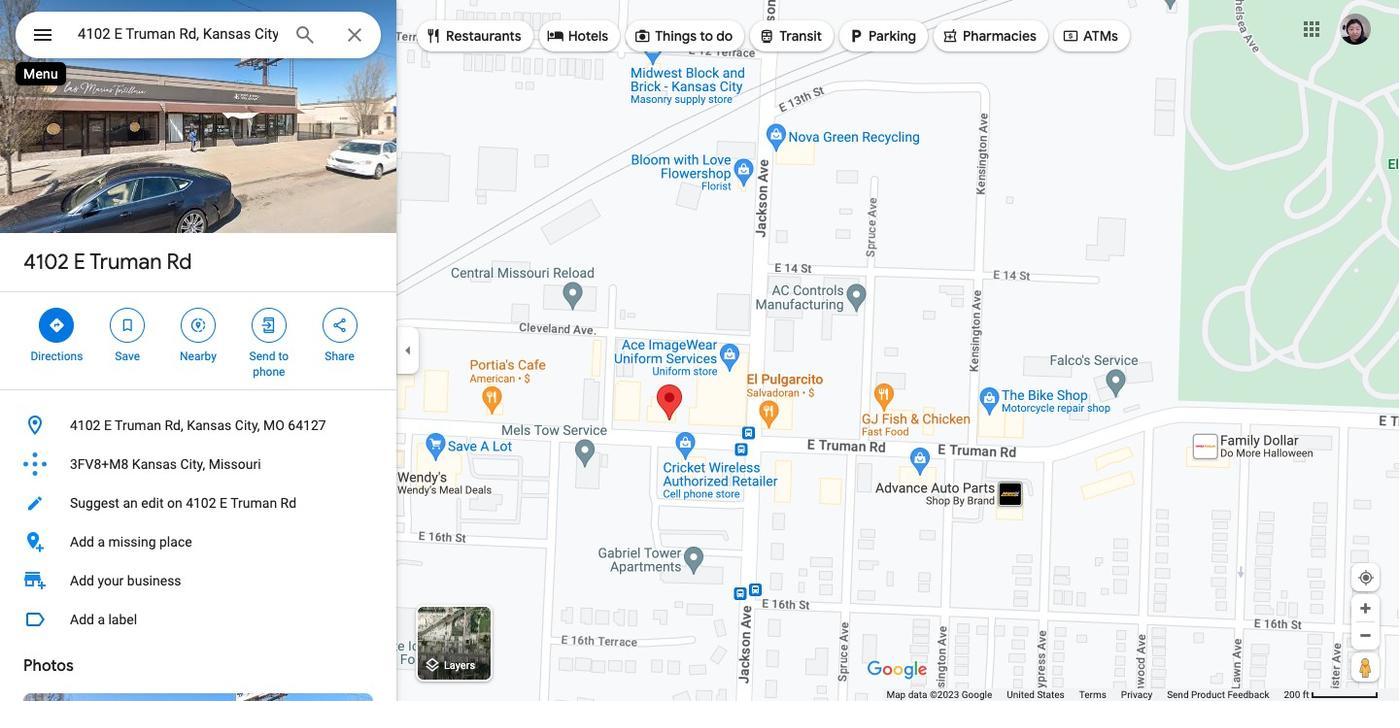 Task type: describe. For each thing, give the bounding box(es) containing it.
200 ft
[[1284, 690, 1310, 701]]

actions for 4102 e truman rd region
[[0, 293, 397, 390]]


[[119, 315, 136, 336]]

states
[[1037, 690, 1065, 701]]

feedback
[[1228, 690, 1270, 701]]

add your business link
[[0, 562, 397, 601]]

0 vertical spatial rd
[[167, 249, 192, 276]]

zoom in image
[[1359, 602, 1373, 616]]


[[758, 25, 776, 47]]

truman for rd,
[[115, 418, 161, 433]]

200
[[1284, 690, 1301, 701]]

transit
[[780, 27, 822, 45]]

label
[[108, 612, 137, 628]]

 things to do
[[634, 25, 733, 47]]

 parking
[[848, 25, 917, 47]]

4102 e truman rd main content
[[0, 0, 397, 702]]

none field inside 4102 e truman rd, kansas city, mo 64127 "field"
[[78, 22, 278, 46]]

city, inside button
[[180, 457, 205, 472]]


[[190, 315, 207, 336]]

google
[[962, 690, 993, 701]]

data
[[908, 690, 928, 701]]

©2023
[[930, 690, 960, 701]]


[[425, 25, 442, 47]]

200 ft button
[[1284, 690, 1379, 701]]

kansas inside 4102 e truman rd, kansas city, mo 64127 "button"
[[187, 418, 232, 433]]

4102 inside button
[[186, 496, 216, 511]]

edit
[[141, 496, 164, 511]]

truman for rd
[[90, 249, 162, 276]]

 restaurants
[[425, 25, 522, 47]]

send product feedback
[[1167, 690, 1270, 701]]

collapse side panel image
[[398, 340, 419, 362]]

4102 e truman rd
[[23, 249, 192, 276]]

add a label button
[[0, 601, 397, 640]]

send for send product feedback
[[1167, 690, 1189, 701]]

map data ©2023 google
[[887, 690, 993, 701]]

map
[[887, 690, 906, 701]]

add for add a missing place
[[70, 535, 94, 550]]

 button
[[16, 12, 70, 62]]

layers
[[444, 660, 475, 673]]

hotels
[[568, 27, 609, 45]]

 search field
[[16, 12, 381, 62]]

show street view coverage image
[[1352, 653, 1380, 682]]

4102 e truman rd, kansas city, mo 64127
[[70, 418, 326, 433]]

kansas inside 3fv8+m8 kansas city, missouri button
[[132, 457, 177, 472]]

e for 4102 e truman rd, kansas city, mo 64127
[[104, 418, 112, 433]]

a for missing
[[98, 535, 105, 550]]

to inside send to phone
[[278, 350, 289, 364]]

add for add a label
[[70, 612, 94, 628]]

things
[[655, 27, 697, 45]]

rd inside suggest an edit on 4102 e truman rd button
[[280, 496, 297, 511]]



Task type: locate. For each thing, give the bounding box(es) containing it.
0 vertical spatial 4102
[[23, 249, 69, 276]]

4102 for 4102 e truman rd
[[23, 249, 69, 276]]

3 add from the top
[[70, 612, 94, 628]]

0 horizontal spatial rd
[[167, 249, 192, 276]]


[[1062, 25, 1080, 47]]

0 horizontal spatial to
[[278, 350, 289, 364]]

add inside button
[[70, 535, 94, 550]]


[[942, 25, 959, 47]]

send left product
[[1167, 690, 1189, 701]]

3fv8+m8 kansas city, missouri
[[70, 457, 261, 472]]


[[848, 25, 865, 47]]

0 vertical spatial a
[[98, 535, 105, 550]]

suggest an edit on 4102 e truman rd
[[70, 496, 297, 511]]

1 vertical spatial to
[[278, 350, 289, 364]]

suggest
[[70, 496, 120, 511]]

1 add from the top
[[70, 535, 94, 550]]

truman down missouri
[[231, 496, 277, 511]]

1 horizontal spatial rd
[[280, 496, 297, 511]]

google maps element
[[0, 0, 1400, 702]]

1 vertical spatial kansas
[[132, 457, 177, 472]]

rd up 
[[167, 249, 192, 276]]

send to phone
[[249, 350, 289, 379]]

a
[[98, 535, 105, 550], [98, 612, 105, 628]]

add your business
[[70, 573, 181, 589]]

a left label
[[98, 612, 105, 628]]

4102 E Truman Rd, Kansas City, MO 64127 field
[[16, 12, 381, 58]]

missing
[[108, 535, 156, 550]]

2 vertical spatial add
[[70, 612, 94, 628]]

0 horizontal spatial 4102
[[23, 249, 69, 276]]

your
[[98, 573, 124, 589]]

add inside button
[[70, 612, 94, 628]]

0 horizontal spatial kansas
[[132, 457, 177, 472]]

1 a from the top
[[98, 535, 105, 550]]

photos
[[23, 657, 74, 676]]

to left "do"
[[700, 27, 713, 45]]

send inside send product feedback 'button'
[[1167, 690, 1189, 701]]

united states button
[[1007, 689, 1065, 702]]

truman
[[90, 249, 162, 276], [115, 418, 161, 433], [231, 496, 277, 511]]

a left the missing
[[98, 535, 105, 550]]

to up the phone
[[278, 350, 289, 364]]

1 vertical spatial send
[[1167, 690, 1189, 701]]

0 vertical spatial to
[[700, 27, 713, 45]]

4102 right on
[[186, 496, 216, 511]]

4102 up '3fv8+m8'
[[70, 418, 101, 433]]

directions
[[31, 350, 83, 364]]

0 horizontal spatial e
[[74, 249, 85, 276]]

terms
[[1080, 690, 1107, 701]]

2 vertical spatial truman
[[231, 496, 277, 511]]

0 vertical spatial send
[[249, 350, 275, 364]]

4102 e truman rd, kansas city, mo 64127 button
[[0, 406, 397, 445]]

 transit
[[758, 25, 822, 47]]

footer containing map data ©2023 google
[[887, 689, 1284, 702]]

4102 up ''
[[23, 249, 69, 276]]

send for send to phone
[[249, 350, 275, 364]]

united states
[[1007, 690, 1065, 701]]

1 horizontal spatial 4102
[[70, 418, 101, 433]]

ft
[[1303, 690, 1310, 701]]

64127
[[288, 418, 326, 433]]

add
[[70, 535, 94, 550], [70, 573, 94, 589], [70, 612, 94, 628]]

 pharmacies
[[942, 25, 1037, 47]]

e up directions
[[74, 249, 85, 276]]

add left your
[[70, 573, 94, 589]]

privacy button
[[1121, 689, 1153, 702]]

kansas
[[187, 418, 232, 433], [132, 457, 177, 472]]

an
[[123, 496, 138, 511]]

None field
[[78, 22, 278, 46]]

place
[[159, 535, 192, 550]]

add a missing place button
[[0, 523, 397, 562]]

zoom out image
[[1359, 629, 1373, 643]]

0 horizontal spatial send
[[249, 350, 275, 364]]

1 vertical spatial add
[[70, 573, 94, 589]]

kansas right rd,
[[187, 418, 232, 433]]

e inside button
[[220, 496, 227, 511]]


[[331, 315, 349, 336]]

2 horizontal spatial e
[[220, 496, 227, 511]]

e for 4102 e truman rd
[[74, 249, 85, 276]]

0 vertical spatial city,
[[235, 418, 260, 433]]

send product feedback button
[[1167, 689, 1270, 702]]

2 vertical spatial e
[[220, 496, 227, 511]]

add left label
[[70, 612, 94, 628]]

a inside button
[[98, 535, 105, 550]]

atms
[[1084, 27, 1119, 45]]

add for add your business
[[70, 573, 94, 589]]

footer inside google maps element
[[887, 689, 1284, 702]]

truman inside "button"
[[115, 418, 161, 433]]

rd,
[[165, 418, 183, 433]]

to inside  things to do
[[700, 27, 713, 45]]

to
[[700, 27, 713, 45], [278, 350, 289, 364]]

2 a from the top
[[98, 612, 105, 628]]

2 horizontal spatial 4102
[[186, 496, 216, 511]]

4102 for 4102 e truman rd, kansas city, mo 64127
[[70, 418, 101, 433]]

1 vertical spatial truman
[[115, 418, 161, 433]]

1 vertical spatial rd
[[280, 496, 297, 511]]

e
[[74, 249, 85, 276], [104, 418, 112, 433], [220, 496, 227, 511]]

send
[[249, 350, 275, 364], [1167, 690, 1189, 701]]

nearby
[[180, 350, 217, 364]]

1 vertical spatial e
[[104, 418, 112, 433]]

save
[[115, 350, 140, 364]]

1 vertical spatial city,
[[180, 457, 205, 472]]

send inside send to phone
[[249, 350, 275, 364]]

google account: michele murakami  
(michele.murakami@adept.ai) image
[[1340, 13, 1371, 44]]

share
[[325, 350, 355, 364]]

e inside "button"
[[104, 418, 112, 433]]

1 vertical spatial 4102
[[70, 418, 101, 433]]

e down missouri
[[220, 496, 227, 511]]

4102 inside "button"
[[70, 418, 101, 433]]

1 horizontal spatial send
[[1167, 690, 1189, 701]]

kansas up 'edit'
[[132, 457, 177, 472]]

1 vertical spatial a
[[98, 612, 105, 628]]

show your location image
[[1358, 570, 1375, 587]]

3fv8+m8 kansas city, missouri button
[[0, 445, 397, 484]]

0 vertical spatial e
[[74, 249, 85, 276]]

1 horizontal spatial to
[[700, 27, 713, 45]]


[[48, 315, 65, 336]]

1 horizontal spatial e
[[104, 418, 112, 433]]

restaurants
[[446, 27, 522, 45]]

missouri
[[209, 457, 261, 472]]

1 horizontal spatial city,
[[235, 418, 260, 433]]

 atms
[[1062, 25, 1119, 47]]

2 add from the top
[[70, 573, 94, 589]]

privacy
[[1121, 690, 1153, 701]]

pharmacies
[[963, 27, 1037, 45]]

suggest an edit on 4102 e truman rd button
[[0, 484, 397, 523]]

phone
[[253, 365, 285, 379]]

add a label
[[70, 612, 137, 628]]

united
[[1007, 690, 1035, 701]]

business
[[127, 573, 181, 589]]

rd down mo
[[280, 496, 297, 511]]

1 horizontal spatial kansas
[[187, 418, 232, 433]]

2 vertical spatial 4102
[[186, 496, 216, 511]]

product
[[1192, 690, 1226, 701]]

terms button
[[1080, 689, 1107, 702]]

truman left rd,
[[115, 418, 161, 433]]

send up the phone
[[249, 350, 275, 364]]

parking
[[869, 27, 917, 45]]

on
[[167, 496, 182, 511]]

a inside button
[[98, 612, 105, 628]]

city, left mo
[[235, 418, 260, 433]]

0 horizontal spatial city,
[[180, 457, 205, 472]]

city, inside "button"
[[235, 418, 260, 433]]


[[31, 21, 54, 49]]

add a missing place
[[70, 535, 192, 550]]


[[260, 315, 278, 336]]

footer
[[887, 689, 1284, 702]]


[[547, 25, 564, 47]]

truman up 
[[90, 249, 162, 276]]

0 vertical spatial add
[[70, 535, 94, 550]]

4102
[[23, 249, 69, 276], [70, 418, 101, 433], [186, 496, 216, 511]]

rd
[[167, 249, 192, 276], [280, 496, 297, 511]]

do
[[717, 27, 733, 45]]

truman inside button
[[231, 496, 277, 511]]

 hotels
[[547, 25, 609, 47]]

e up '3fv8+m8'
[[104, 418, 112, 433]]

city,
[[235, 418, 260, 433], [180, 457, 205, 472]]

city, down 4102 e truman rd, kansas city, mo 64127
[[180, 457, 205, 472]]

mo
[[263, 418, 285, 433]]

0 vertical spatial truman
[[90, 249, 162, 276]]

add down suggest
[[70, 535, 94, 550]]

a for label
[[98, 612, 105, 628]]

0 vertical spatial kansas
[[187, 418, 232, 433]]


[[634, 25, 651, 47]]

3fv8+m8
[[70, 457, 129, 472]]



Task type: vqa. For each thing, say whether or not it's contained in the screenshot.
Connecting airports Popup Button
no



